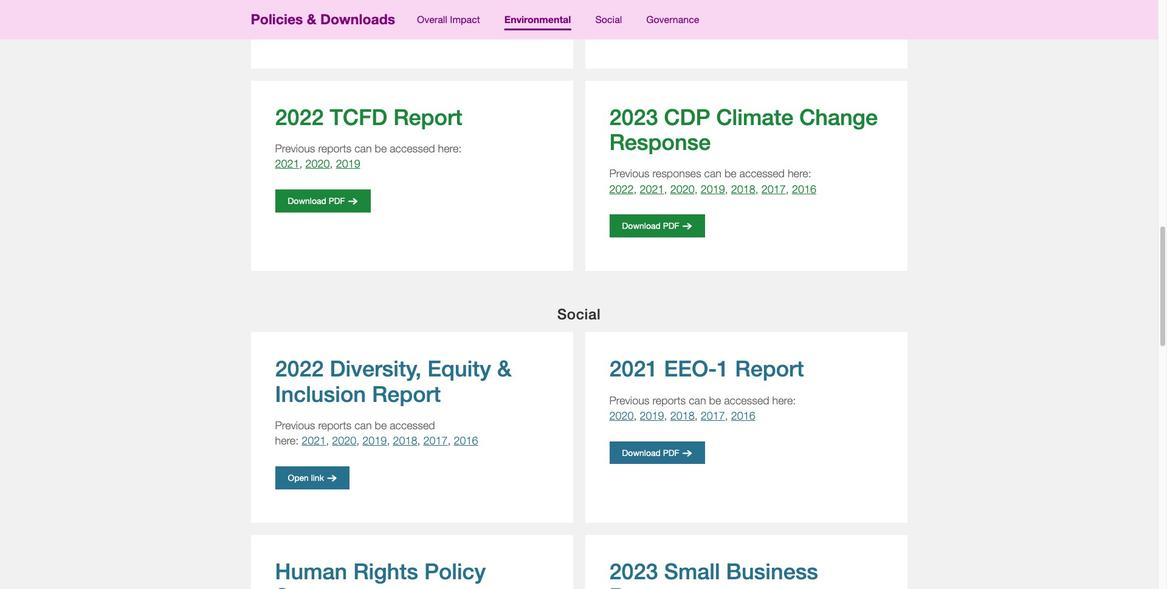 Task type: vqa. For each thing, say whether or not it's contained in the screenshot.
2020 inside the the previous responses can be accessed here: 2022 , 2021 , 2020 , 2019 , 2018 , 2017 , 2016
yes



Task type: locate. For each thing, give the bounding box(es) containing it.
business
[[726, 559, 818, 585]]

2020 inside previous responses can be accessed here: 2022 , 2021 , 2020 , 2019 , 2018 , 2017 , 2016
[[670, 183, 695, 196]]

accessed inside previous reports can be accessed here: 2020 , 2019 , 2018 , 2017 , 2016
[[724, 394, 769, 407]]

1 horizontal spatial previous
[[609, 167, 650, 180]]

0 vertical spatial 2016
[[792, 183, 816, 196]]

1 vertical spatial 2016
[[731, 410, 756, 422]]

overall impact
[[417, 13, 480, 25]]

2018 down the eeo-
[[670, 410, 695, 422]]

2023 inside 2023 small business report
[[609, 559, 658, 585]]

2022 inside 2022 diversity, equity & inclusion report
[[275, 356, 324, 382]]

1 vertical spatial 2021 link
[[640, 183, 664, 196]]

2 vertical spatial 2016 link
[[454, 435, 478, 448]]

2021 link
[[275, 158, 299, 170], [640, 183, 664, 196], [302, 435, 326, 448]]

social
[[595, 13, 622, 25], [557, 306, 601, 323]]

previous
[[275, 142, 315, 155], [609, 167, 650, 180]]

governance
[[646, 13, 699, 25]]

0 vertical spatial 2018 link
[[731, 183, 756, 196]]

1 vertical spatial 2022
[[609, 183, 634, 196]]

can up the 2021 , 2020 , 2019 , 2018 , 2017 , 2016
[[355, 420, 372, 432]]

2018 link down 2023 cdp climate change response on the top of page
[[731, 183, 756, 196]]

2019 link
[[336, 158, 360, 170], [701, 183, 725, 196], [640, 410, 664, 422], [363, 435, 387, 448]]

open link link
[[275, 467, 350, 490]]

report inside 2023 small business report
[[609, 584, 678, 590]]

1 vertical spatial 2016 link
[[731, 410, 756, 422]]

be inside previous reports can be accessed here: 2020 , 2019 , 2018 , 2017 , 2016
[[709, 394, 721, 407]]

pdf
[[663, 8, 679, 19], [329, 18, 345, 28], [329, 196, 345, 206], [663, 221, 679, 231], [663, 448, 679, 458]]

human rights policy statement
[[275, 559, 486, 590]]

2 horizontal spatial 2018
[[731, 183, 756, 196]]

0 vertical spatial &
[[307, 11, 316, 28]]

0 vertical spatial social
[[595, 13, 622, 25]]

previous reports inside 'previous reports can be accessed here:'
[[275, 420, 352, 432]]

can right responses
[[704, 167, 722, 180]]

1 horizontal spatial 2021 link
[[302, 435, 326, 448]]

can down the eeo-
[[689, 394, 706, 407]]

cdp
[[664, 104, 710, 130]]

previous for 2021
[[275, 142, 315, 155]]

2023 inside 2023 cdp climate change response
[[609, 104, 658, 130]]

2017
[[762, 183, 786, 196], [701, 410, 725, 422], [423, 435, 448, 448]]

2022 link
[[609, 183, 634, 196]]

equity
[[428, 356, 491, 382]]

download
[[622, 8, 661, 19], [288, 18, 326, 28], [288, 196, 326, 206], [622, 221, 661, 231], [622, 448, 661, 458]]

accessed down 2023 cdp climate change response on the top of page
[[740, 167, 785, 180]]

previous inside the previous reports can be accessed here: 2021 , 2020 , 2019
[[275, 142, 315, 155]]

2021 eeo-1 report
[[609, 356, 804, 382]]

2022 for 2022 diversity, equity & inclusion report
[[275, 356, 324, 382]]

2 vertical spatial 2017
[[423, 435, 448, 448]]

1 vertical spatial previous
[[609, 167, 650, 180]]

environmental
[[504, 13, 571, 25]]

previous left reports
[[275, 142, 315, 155]]

2021
[[275, 158, 299, 170], [640, 183, 664, 196], [609, 356, 658, 382], [302, 435, 326, 448]]

previous reports
[[609, 394, 686, 407], [275, 420, 352, 432]]

2019
[[336, 158, 360, 170], [701, 183, 725, 196], [640, 410, 664, 422], [363, 435, 387, 448]]

2 vertical spatial 2022
[[275, 356, 324, 382]]

report
[[393, 104, 462, 130], [735, 356, 804, 382], [372, 382, 441, 407], [609, 584, 678, 590]]

1 2023 from the top
[[609, 104, 658, 130]]

2 vertical spatial 2021 link
[[302, 435, 326, 448]]

be down "1"
[[709, 394, 721, 407]]

2 horizontal spatial 2018 link
[[731, 183, 756, 196]]

0 vertical spatial 2022
[[275, 104, 324, 130]]

download pdf link for 2023 cdp climate change response
[[609, 215, 705, 238]]

0 vertical spatial 2023
[[609, 104, 658, 130]]

2 vertical spatial 2017 link
[[423, 435, 448, 448]]

2023 small business report
[[609, 559, 818, 590]]

0 vertical spatial 2016 link
[[792, 183, 816, 196]]

previous reports inside previous reports can be accessed here: 2020 , 2019 , 2018 , 2017 , 2016
[[609, 394, 686, 407]]

2023
[[609, 104, 658, 130], [609, 559, 658, 585]]

here:
[[438, 142, 462, 155], [788, 167, 811, 180], [772, 394, 796, 407], [275, 435, 299, 448]]

1 horizontal spatial 2016
[[731, 410, 756, 422]]

0 vertical spatial 2018
[[731, 183, 756, 196]]

2016 inside previous reports can be accessed here: 2020 , 2019 , 2018 , 2017 , 2016
[[731, 410, 756, 422]]

2018 link down 2022 diversity, equity & inclusion report
[[393, 435, 417, 448]]

0 vertical spatial 2017
[[762, 183, 786, 196]]

2 2023 from the top
[[609, 559, 658, 585]]

2 horizontal spatial 2017 link
[[762, 183, 786, 196]]

can
[[355, 142, 372, 155], [704, 167, 722, 180], [689, 394, 706, 407], [355, 420, 372, 432]]

can inside 'previous reports can be accessed here:'
[[355, 420, 372, 432]]

2023 left "small"
[[609, 559, 658, 585]]

2022
[[275, 104, 324, 130], [609, 183, 634, 196], [275, 356, 324, 382]]

small
[[664, 559, 720, 585]]

1 vertical spatial previous reports
[[275, 420, 352, 432]]

1 horizontal spatial 2017
[[701, 410, 725, 422]]

0 horizontal spatial 2016 link
[[454, 435, 478, 448]]

2 horizontal spatial 2021 link
[[640, 183, 664, 196]]

1 vertical spatial 2017
[[701, 410, 725, 422]]

previous reports down the eeo-
[[609, 394, 686, 407]]

accessed down 2022 tcfd report
[[390, 142, 435, 155]]

sub navigation navigation
[[0, 0, 1158, 40]]

2017 inside previous reports can be accessed here: 2020 , 2019 , 2018 , 2017 , 2016
[[701, 410, 725, 422]]

& right equity at the bottom of the page
[[497, 356, 511, 382]]

2018
[[731, 183, 756, 196], [670, 410, 695, 422], [393, 435, 417, 448]]

2018 link
[[731, 183, 756, 196], [670, 410, 695, 422], [393, 435, 417, 448]]

download pdf link
[[609, 2, 705, 25], [275, 12, 371, 35], [275, 190, 371, 213], [609, 215, 705, 238], [609, 442, 705, 465]]

2016
[[792, 183, 816, 196], [731, 410, 756, 422], [454, 435, 478, 448]]

be inside the previous reports can be accessed here: 2021 , 2020 , 2019
[[375, 142, 387, 155]]

2018 down 2023 cdp climate change response on the top of page
[[731, 183, 756, 196]]

0 horizontal spatial &
[[307, 11, 316, 28]]

0 horizontal spatial previous
[[275, 142, 315, 155]]

accessed up the 2021 , 2020 , 2019 , 2018 , 2017 , 2016
[[390, 420, 435, 432]]

link
[[311, 473, 324, 483]]

0 horizontal spatial 2017
[[423, 435, 448, 448]]

here: inside previous reports can be accessed here: 2020 , 2019 , 2018 , 2017 , 2016
[[772, 394, 796, 407]]

previous reports down inclusion
[[275, 420, 352, 432]]

0 horizontal spatial 2016
[[454, 435, 478, 448]]

rights
[[353, 559, 418, 585]]

be down 2022 tcfd report
[[375, 142, 387, 155]]

can right reports
[[355, 142, 372, 155]]

2018 down 2022 diversity, equity & inclusion report
[[393, 435, 417, 448]]

1 vertical spatial 2018 link
[[670, 410, 695, 422]]

2023 left cdp
[[609, 104, 658, 130]]

be up the 2021 , 2020 , 2019 , 2018 , 2017 , 2016
[[375, 420, 387, 432]]

pdf for 2022 tcfd report
[[329, 196, 345, 206]]

1 horizontal spatial 2017 link
[[701, 410, 725, 422]]

previous inside previous responses can be accessed here: 2022 , 2021 , 2020 , 2019 , 2018 , 2017 , 2016
[[609, 167, 650, 180]]

2 vertical spatial 2018 link
[[393, 435, 417, 448]]

previous reports can be accessed here:
[[275, 420, 435, 448]]

impact
[[450, 13, 480, 25]]

pdf for 2023 cdp climate change response
[[663, 221, 679, 231]]

2016 link
[[792, 183, 816, 196], [731, 410, 756, 422], [454, 435, 478, 448]]

2018 link down the eeo-
[[670, 410, 695, 422]]

0 horizontal spatial 2021 link
[[275, 158, 299, 170]]

1 horizontal spatial 2018
[[670, 410, 695, 422]]

2022 tcfd report
[[275, 104, 462, 130]]

1 horizontal spatial &
[[497, 356, 511, 382]]

download pdf link for 2021 eeo-1 report
[[609, 442, 705, 465]]

1 vertical spatial 2018
[[670, 410, 695, 422]]

0 vertical spatial previous reports
[[609, 394, 686, 407]]

2020
[[306, 158, 330, 170], [670, 183, 695, 196], [609, 410, 634, 422], [332, 435, 356, 448]]

1 horizontal spatial previous reports
[[609, 394, 686, 407]]

2019 inside previous reports can be accessed here: 2020 , 2019 , 2018 , 2017 , 2016
[[640, 410, 664, 422]]

can inside the previous reports can be accessed here: 2021 , 2020 , 2019
[[355, 142, 372, 155]]

2 vertical spatial 2018
[[393, 435, 417, 448]]

2 horizontal spatial 2017
[[762, 183, 786, 196]]

0 horizontal spatial previous reports
[[275, 420, 352, 432]]

0 vertical spatial previous
[[275, 142, 315, 155]]

be
[[375, 142, 387, 155], [725, 167, 737, 180], [709, 394, 721, 407], [375, 420, 387, 432]]

2 vertical spatial 2016
[[454, 435, 478, 448]]

1 vertical spatial &
[[497, 356, 511, 382]]

2023 for 2023 small business report
[[609, 559, 658, 585]]

,
[[299, 158, 302, 170], [330, 158, 333, 170], [634, 183, 637, 196], [664, 183, 667, 196], [695, 183, 698, 196], [725, 183, 728, 196], [756, 183, 759, 196], [786, 183, 789, 196], [634, 410, 637, 422], [664, 410, 667, 422], [695, 410, 698, 422], [725, 410, 728, 422], [326, 435, 329, 448], [356, 435, 359, 448], [387, 435, 390, 448], [417, 435, 420, 448], [448, 435, 451, 448]]

1 vertical spatial 2023
[[609, 559, 658, 585]]

2021 inside previous responses can be accessed here: 2022 , 2021 , 2020 , 2019 , 2018 , 2017 , 2016
[[640, 183, 664, 196]]

accessed
[[390, 142, 435, 155], [740, 167, 785, 180], [724, 394, 769, 407], [390, 420, 435, 432]]

previous up 2022 link
[[609, 167, 650, 180]]

policy
[[424, 559, 486, 585]]

2021 link for 2022 tcfd report
[[275, 158, 299, 170]]

2020 link
[[306, 158, 330, 170], [670, 183, 695, 196], [609, 410, 634, 422], [332, 435, 356, 448]]

2022 for 2022 tcfd report
[[275, 104, 324, 130]]

download pdf link for 2022 tcfd report
[[275, 190, 371, 213]]

download pdf for 2022 tcfd report
[[288, 196, 345, 206]]

download pdf
[[622, 8, 679, 19], [288, 18, 345, 28], [288, 196, 345, 206], [622, 221, 679, 231], [622, 448, 679, 458]]

be inside previous responses can be accessed here: 2022 , 2021 , 2020 , 2019 , 2018 , 2017 , 2016
[[725, 167, 737, 180]]

overall impact link
[[417, 13, 480, 31]]

& right policies
[[307, 11, 316, 28]]

reports
[[318, 142, 352, 155]]

2 horizontal spatial 2016
[[792, 183, 816, 196]]

be down 2023 cdp climate change response on the top of page
[[725, 167, 737, 180]]

2019 inside previous responses can be accessed here: 2022 , 2021 , 2020 , 2019 , 2018 , 2017 , 2016
[[701, 183, 725, 196]]

here: inside previous responses can be accessed here: 2022 , 2021 , 2020 , 2019 , 2018 , 2017 , 2016
[[788, 167, 811, 180]]

policies
[[251, 11, 303, 28]]

2017 link
[[762, 183, 786, 196], [701, 410, 725, 422], [423, 435, 448, 448]]

&
[[307, 11, 316, 28], [497, 356, 511, 382]]

accessed down "1"
[[724, 394, 769, 407]]

open
[[288, 473, 309, 483]]

0 vertical spatial 2021 link
[[275, 158, 299, 170]]

social inside sub navigation navigation
[[595, 13, 622, 25]]



Task type: describe. For each thing, give the bounding box(es) containing it.
1 horizontal spatial 2016 link
[[731, 410, 756, 422]]

2016 inside previous responses can be accessed here: 2022 , 2021 , 2020 , 2019 , 2018 , 2017 , 2016
[[792, 183, 816, 196]]

& inside 2022 diversity, equity & inclusion report
[[497, 356, 511, 382]]

0 horizontal spatial 2018 link
[[393, 435, 417, 448]]

download for 2021 eeo-1 report
[[622, 448, 661, 458]]

governance link
[[646, 13, 699, 31]]

2022 inside previous responses can be accessed here: 2022 , 2021 , 2020 , 2019 , 2018 , 2017 , 2016
[[609, 183, 634, 196]]

be inside 'previous reports can be accessed here:'
[[375, 420, 387, 432]]

tcfd
[[330, 104, 387, 130]]

response
[[609, 130, 711, 155]]

2018 inside previous responses can be accessed here: 2022 , 2021 , 2020 , 2019 , 2018 , 2017 , 2016
[[731, 183, 756, 196]]

1 horizontal spatial 2018 link
[[670, 410, 695, 422]]

eeo-
[[664, 356, 717, 382]]

0 horizontal spatial 2018
[[393, 435, 417, 448]]

1
[[717, 356, 729, 382]]

overall
[[417, 13, 447, 25]]

0 vertical spatial 2017 link
[[762, 183, 786, 196]]

& inside sub navigation navigation
[[307, 11, 316, 28]]

climate
[[716, 104, 794, 130]]

download pdf for 2021 eeo-1 report
[[622, 448, 679, 458]]

download for 2023 cdp climate change response
[[622, 221, 661, 231]]

previous reports can be accessed here: 2021 , 2020 , 2019
[[275, 142, 462, 170]]

2023 for 2023 cdp climate change response
[[609, 104, 658, 130]]

can inside previous responses can be accessed here: 2022 , 2021 , 2020 , 2019 , 2018 , 2017 , 2016
[[704, 167, 722, 180]]

2019 inside the previous reports can be accessed here: 2021 , 2020 , 2019
[[336, 158, 360, 170]]

social link
[[595, 13, 622, 31]]

2022 diversity, equity & inclusion report
[[275, 356, 511, 407]]

report inside 2022 diversity, equity & inclusion report
[[372, 382, 441, 407]]

2020 inside the previous reports can be accessed here: 2021 , 2020 , 2019
[[306, 158, 330, 170]]

can inside previous reports can be accessed here: 2020 , 2019 , 2018 , 2017 , 2016
[[689, 394, 706, 407]]

diversity,
[[330, 356, 422, 382]]

accessed inside 'previous reports can be accessed here:'
[[390, 420, 435, 432]]

policies & downloads link
[[251, 11, 395, 28]]

download for 2022 tcfd report
[[288, 196, 326, 206]]

accessed inside the previous reports can be accessed here: 2021 , 2020 , 2019
[[390, 142, 435, 155]]

accessed inside previous responses can be accessed here: 2022 , 2021 , 2020 , 2019 , 2018 , 2017 , 2016
[[740, 167, 785, 180]]

2018 inside previous reports can be accessed here: 2020 , 2019 , 2018 , 2017 , 2016
[[670, 410, 695, 422]]

policies & downloads
[[251, 11, 395, 28]]

human
[[275, 559, 347, 585]]

0 horizontal spatial 2017 link
[[423, 435, 448, 448]]

1 vertical spatial social
[[557, 306, 601, 323]]

2020 inside previous reports can be accessed here: 2020 , 2019 , 2018 , 2017 , 2016
[[609, 410, 634, 422]]

responses
[[653, 167, 701, 180]]

open link
[[288, 473, 324, 483]]

2021 , 2020 , 2019 , 2018 , 2017 , 2016
[[302, 435, 478, 448]]

2021 inside the previous reports can be accessed here: 2021 , 2020 , 2019
[[275, 158, 299, 170]]

download pdf for 2023 cdp climate change response
[[622, 221, 679, 231]]

statement
[[275, 584, 379, 590]]

change
[[800, 104, 878, 130]]

previous responses can be accessed here: 2022 , 2021 , 2020 , 2019 , 2018 , 2017 , 2016
[[609, 167, 816, 196]]

2021 link for 2022 diversity, equity & inclusion report
[[302, 435, 326, 448]]

previous for 2022
[[609, 167, 650, 180]]

downloads
[[320, 11, 395, 28]]

2023 cdp climate change response
[[609, 104, 878, 155]]

previous reports for previous reports can be accessed here: 2020 , 2019 , 2018 , 2017 , 2016
[[609, 394, 686, 407]]

inclusion
[[275, 382, 366, 407]]

1 vertical spatial 2017 link
[[701, 410, 725, 422]]

here: inside 'previous reports can be accessed here:'
[[275, 435, 299, 448]]

environmental link
[[504, 13, 571, 31]]

here: inside the previous reports can be accessed here: 2021 , 2020 , 2019
[[438, 142, 462, 155]]

pdf for 2021 eeo-1 report
[[663, 448, 679, 458]]

previous reports for previous reports can be accessed here:
[[275, 420, 352, 432]]

2017 inside previous responses can be accessed here: 2022 , 2021 , 2020 , 2019 , 2018 , 2017 , 2016
[[762, 183, 786, 196]]

previous reports can be accessed here: 2020 , 2019 , 2018 , 2017 , 2016
[[609, 394, 796, 422]]

2 horizontal spatial 2016 link
[[792, 183, 816, 196]]



